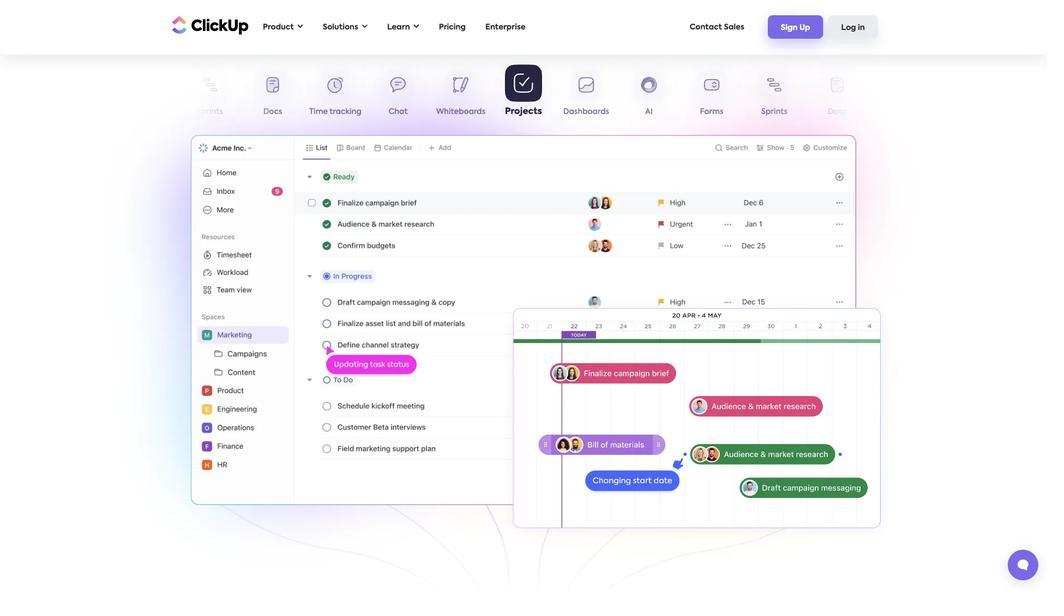 Task type: vqa. For each thing, say whether or not it's contained in the screenshot.
Available
no



Task type: describe. For each thing, give the bounding box(es) containing it.
2 docs from the left
[[828, 108, 847, 116]]

2 time tracking from the left
[[874, 108, 926, 116]]

product button
[[257, 16, 309, 38]]

learn
[[387, 23, 410, 31]]

1 forms button from the left
[[116, 70, 179, 120]]

contact sales link
[[684, 16, 750, 38]]

projects image
[[499, 296, 895, 543]]

pricing link
[[434, 16, 471, 38]]

1 tracking from the left
[[330, 108, 362, 116]]

2 forms from the left
[[700, 108, 724, 116]]

chat button
[[367, 70, 430, 120]]

1 time from the left
[[309, 108, 328, 116]]

projects button
[[492, 64, 555, 119]]

contact
[[690, 23, 722, 31]]

2 docs button from the left
[[806, 70, 869, 120]]

sales
[[724, 23, 745, 31]]

in
[[858, 24, 865, 31]]

log
[[841, 24, 856, 31]]

2 forms button from the left
[[681, 70, 743, 120]]

enterprise
[[485, 23, 526, 31]]

up
[[800, 24, 810, 31]]

log in
[[841, 24, 865, 31]]

product
[[263, 23, 294, 31]]

1 docs button from the left
[[241, 70, 304, 120]]

1 forms from the left
[[136, 108, 159, 116]]

dashboards button
[[555, 70, 618, 120]]

1 time tracking button from the left
[[304, 70, 367, 120]]

1 docs from the left
[[263, 108, 282, 116]]

sign
[[781, 24, 798, 31]]



Task type: locate. For each thing, give the bounding box(es) containing it.
enterprise link
[[480, 16, 531, 38]]

1 time tracking from the left
[[309, 108, 362, 116]]

tracking
[[330, 108, 362, 116], [894, 108, 926, 116]]

0 horizontal spatial time tracking button
[[304, 70, 367, 120]]

1 sprints from the left
[[197, 108, 223, 116]]

learn button
[[382, 16, 425, 38]]

projects
[[505, 107, 542, 116]]

time tracking
[[309, 108, 362, 116], [874, 108, 926, 116]]

0 horizontal spatial forms button
[[116, 70, 179, 120]]

1 horizontal spatial forms
[[700, 108, 724, 116]]

sprints
[[197, 108, 223, 116], [762, 108, 788, 116]]

dashboards
[[563, 108, 609, 116]]

ai
[[645, 108, 653, 116]]

docs
[[263, 108, 282, 116], [828, 108, 847, 116]]

sprints for first the sprints button from right
[[762, 108, 788, 116]]

sprints button
[[179, 70, 241, 120], [743, 70, 806, 120]]

0 horizontal spatial time
[[309, 108, 328, 116]]

sign up
[[781, 24, 810, 31]]

time
[[309, 108, 328, 116], [874, 108, 892, 116]]

2 sprints from the left
[[762, 108, 788, 116]]

0 horizontal spatial sprints
[[197, 108, 223, 116]]

1 horizontal spatial docs button
[[806, 70, 869, 120]]

2 tracking from the left
[[894, 108, 926, 116]]

2 sprints button from the left
[[743, 70, 806, 120]]

sprints for 1st the sprints button
[[197, 108, 223, 116]]

0 horizontal spatial docs
[[263, 108, 282, 116]]

0 horizontal spatial time tracking
[[309, 108, 362, 116]]

1 sprints button from the left
[[179, 70, 241, 120]]

docs button
[[241, 70, 304, 120], [806, 70, 869, 120]]

forms
[[136, 108, 159, 116], [700, 108, 724, 116]]

1 horizontal spatial time tracking
[[874, 108, 926, 116]]

forms button
[[116, 70, 179, 120], [681, 70, 743, 120]]

1 horizontal spatial sprints
[[762, 108, 788, 116]]

1 horizontal spatial time
[[874, 108, 892, 116]]

log in link
[[828, 15, 878, 39]]

solutions
[[323, 23, 358, 31]]

whiteboards
[[436, 108, 486, 116]]

time tracking button
[[304, 70, 367, 120], [869, 70, 931, 120]]

1 horizontal spatial time tracking button
[[869, 70, 931, 120]]

ai button
[[618, 70, 681, 120]]

0 horizontal spatial sprints button
[[179, 70, 241, 120]]

chat
[[389, 108, 408, 116]]

1 horizontal spatial tracking
[[894, 108, 926, 116]]

0 horizontal spatial tracking
[[330, 108, 362, 116]]

1 horizontal spatial docs
[[828, 108, 847, 116]]

2 time from the left
[[874, 108, 892, 116]]

contact sales
[[690, 23, 745, 31]]

solutions button
[[317, 16, 373, 38]]

sign up button
[[768, 15, 823, 39]]

whiteboards button
[[430, 70, 492, 120]]

0 horizontal spatial forms
[[136, 108, 159, 116]]

pricing
[[439, 23, 466, 31]]

clickup image
[[169, 15, 249, 35]]

1 horizontal spatial sprints button
[[743, 70, 806, 120]]

0 horizontal spatial docs button
[[241, 70, 304, 120]]

2 time tracking button from the left
[[869, 70, 931, 120]]

1 horizontal spatial forms button
[[681, 70, 743, 120]]



